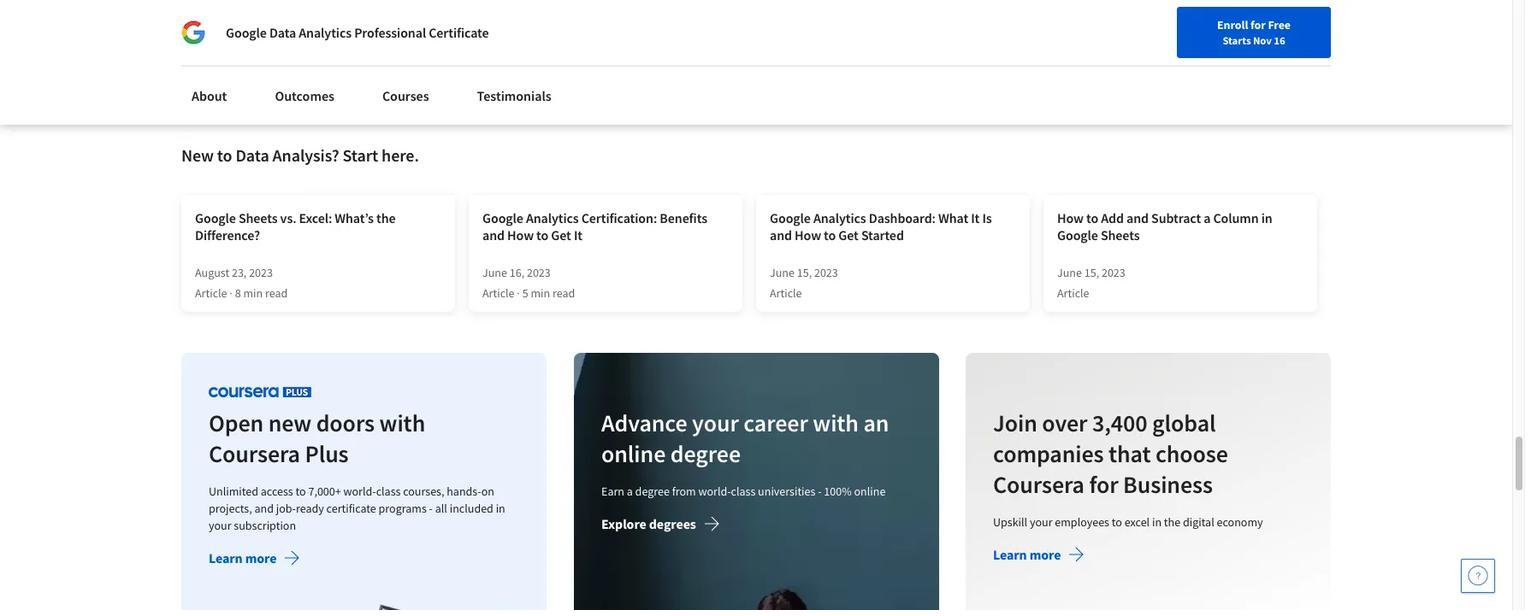 Task type: locate. For each thing, give the bounding box(es) containing it.
2 june 15, 2023 article from the left
[[1057, 265, 1125, 301]]

1 horizontal spatial read
[[552, 286, 575, 301]]

learn more link
[[993, 547, 1085, 567], [209, 550, 301, 571]]

- left 100%
[[818, 484, 821, 500]]

testimonials
[[477, 87, 552, 104]]

learn down projects,
[[209, 550, 243, 567]]

2 with from the left
[[813, 408, 858, 439]]

min for difference?
[[243, 286, 263, 301]]

online up earn
[[601, 439, 665, 470]]

2 world- from the left
[[698, 484, 731, 500]]

1 horizontal spatial for
[[1251, 17, 1266, 33]]

1 article from the left
[[195, 286, 227, 301]]

1 horizontal spatial june 15, 2023 article
[[1057, 265, 1125, 301]]

0 vertical spatial a
[[1204, 210, 1211, 227]]

programs
[[379, 502, 427, 517]]

0 horizontal spatial get
[[551, 227, 571, 244]]

in right 'column'
[[1261, 210, 1272, 227]]

more for the leftmost learn more link
[[245, 550, 277, 567]]

15,
[[797, 265, 812, 281], [1084, 265, 1099, 281]]

with
[[379, 408, 425, 439], [813, 408, 858, 439]]

0 horizontal spatial for
[[1090, 470, 1119, 501]]

4 article from the left
[[1057, 286, 1089, 301]]

your inside advance your career with an online degree
[[692, 408, 739, 439]]

1 horizontal spatial 15,
[[1084, 265, 1099, 281]]

your down projects,
[[209, 519, 231, 534]]

1 vertical spatial -
[[429, 502, 433, 517]]

0 horizontal spatial with
[[379, 408, 425, 439]]

class inside unlimited access to 7,000+ world-class courses, hands-on projects, and job-ready certificate programs - all included in your subscription
[[376, 484, 401, 500]]

learn more link down upskill
[[993, 547, 1085, 567]]

1 2023 from the left
[[249, 265, 273, 281]]

with inside advance your career with an online degree
[[813, 408, 858, 439]]

1 vertical spatial data
[[236, 145, 269, 166]]

1 horizontal spatial class
[[731, 484, 755, 500]]

1 horizontal spatial degree
[[670, 439, 740, 470]]

included
[[450, 502, 493, 517]]

new
[[1087, 54, 1109, 69], [181, 145, 214, 166]]

google inside google sheets vs. excel: what's the difference?
[[195, 210, 236, 227]]

your inside unlimited access to 7,000+ world-class courses, hands-on projects, and job-ready certificate programs - all included in your subscription
[[209, 519, 231, 534]]

1 june from the left
[[482, 265, 507, 281]]

sheets inside how to add and subtract a column in google sheets
[[1101, 227, 1140, 244]]

0 horizontal spatial learn
[[209, 550, 243, 567]]

1 horizontal spatial online
[[854, 484, 885, 500]]

the right what's
[[376, 210, 396, 227]]

world- up certificate in the bottom of the page
[[343, 484, 376, 500]]

2 get from the left
[[839, 227, 859, 244]]

1 horizontal spatial a
[[1204, 210, 1211, 227]]

2 15, from the left
[[1084, 265, 1099, 281]]

0 horizontal spatial in
[[496, 502, 505, 517]]

subscription
[[234, 519, 296, 534]]

explore
[[601, 516, 646, 533]]

1 june 15, 2023 article from the left
[[770, 265, 838, 301]]

read for to
[[552, 286, 575, 301]]

3 june from the left
[[1057, 265, 1082, 281]]

more
[[1030, 547, 1061, 564], [245, 550, 277, 567]]

2 2023 from the left
[[527, 265, 551, 281]]

it inside google analytics certification: benefits and how to get it
[[574, 227, 582, 244]]

1 horizontal spatial world-
[[698, 484, 731, 500]]

0 vertical spatial the
[[376, 210, 396, 227]]

· for to
[[517, 286, 520, 301]]

it
[[971, 210, 980, 227], [574, 227, 582, 244]]

1 horizontal spatial with
[[813, 408, 858, 439]]

june 15, 2023 article for to
[[770, 265, 838, 301]]

open
[[209, 408, 264, 439]]

sheets left the subtract
[[1101, 227, 1140, 244]]

read for difference?
[[265, 286, 288, 301]]

your left career
[[692, 408, 739, 439]]

learn more link down subscription at the bottom
[[209, 550, 301, 571]]

2 june from the left
[[770, 265, 795, 281]]

1 world- from the left
[[343, 484, 376, 500]]

get inside google analytics certification: benefits and how to get it
[[551, 227, 571, 244]]

article inside june 16, 2023 article · 5 min read
[[482, 286, 515, 301]]

1 class from the left
[[376, 484, 401, 500]]

article inside the august 23, 2023 article · 8 min read
[[195, 286, 227, 301]]

online right 100%
[[854, 484, 885, 500]]

2023 inside the august 23, 2023 article · 8 min read
[[249, 265, 273, 281]]

read right 5
[[552, 286, 575, 301]]

get up june 16, 2023 article · 5 min read
[[551, 227, 571, 244]]

the left digital
[[1164, 515, 1181, 531]]

0 horizontal spatial new
[[181, 145, 214, 166]]

certificate
[[326, 502, 376, 517]]

0 horizontal spatial ·
[[230, 286, 233, 301]]

free
[[1268, 17, 1291, 33]]

1 vertical spatial online
[[854, 484, 885, 500]]

new down the about
[[181, 145, 214, 166]]

2023 right 23,
[[249, 265, 273, 281]]

15, for google
[[1084, 265, 1099, 281]]

in inside unlimited access to 7,000+ world-class courses, hands-on projects, and job-ready certificate programs - all included in your subscription
[[496, 502, 505, 517]]

0 horizontal spatial online
[[601, 439, 665, 470]]

vs.
[[280, 210, 296, 227]]

degree up the from
[[670, 439, 740, 470]]

0 horizontal spatial read
[[265, 286, 288, 301]]

5
[[522, 286, 528, 301]]

how
[[1057, 210, 1084, 227], [507, 227, 534, 244], [795, 227, 821, 244]]

add
[[1101, 210, 1124, 227]]

show notifications image
[[1281, 56, 1302, 76]]

learn
[[993, 547, 1027, 564], [209, 550, 243, 567]]

1 horizontal spatial coursera
[[993, 470, 1085, 501]]

article for google analytics certification: benefits and how to get it
[[482, 286, 515, 301]]

1 horizontal spatial more
[[1030, 547, 1061, 564]]

0 horizontal spatial june 15, 2023 article
[[770, 265, 838, 301]]

2 min from the left
[[531, 286, 550, 301]]

here.
[[382, 145, 419, 166]]

4 2023 from the left
[[1102, 265, 1125, 281]]

testimonials link
[[467, 77, 562, 115]]

article for google analytics dashboard: what it is and how to get started
[[770, 286, 802, 301]]

google
[[226, 24, 267, 41], [195, 210, 236, 227], [482, 210, 523, 227], [770, 210, 811, 227], [1057, 227, 1098, 244]]

a inside how to add and subtract a column in google sheets
[[1204, 210, 1211, 227]]

8
[[235, 286, 241, 301]]

analytics
[[299, 24, 352, 41], [526, 210, 579, 227], [813, 210, 866, 227]]

1 horizontal spatial june
[[770, 265, 795, 281]]

class
[[376, 484, 401, 500], [731, 484, 755, 500]]

sheets left "vs."
[[239, 210, 278, 227]]

sheets inside google sheets vs. excel: what's the difference?
[[239, 210, 278, 227]]

unlimited
[[209, 484, 258, 500]]

0 horizontal spatial coursera
[[209, 439, 300, 470]]

june for google analytics dashboard: what it is and how to get started
[[770, 265, 795, 281]]

learn down upskill
[[993, 547, 1027, 564]]

0 horizontal spatial -
[[429, 502, 433, 517]]

0 horizontal spatial more
[[245, 550, 277, 567]]

for inside join over 3,400 global companies that choose coursera for business
[[1090, 470, 1119, 501]]

2 class from the left
[[731, 484, 755, 500]]

find
[[1038, 54, 1060, 69]]

1 vertical spatial the
[[1164, 515, 1181, 531]]

2 read from the left
[[552, 286, 575, 301]]

to inside how to add and subtract a column in google sheets
[[1086, 210, 1098, 227]]

1 horizontal spatial min
[[531, 286, 550, 301]]

1 read from the left
[[265, 286, 288, 301]]

how up 16,
[[507, 227, 534, 244]]

coursera up unlimited
[[209, 439, 300, 470]]

analytics left dashboard: at top right
[[813, 210, 866, 227]]

how inside how to add and subtract a column in google sheets
[[1057, 210, 1084, 227]]

1 horizontal spatial ·
[[517, 286, 520, 301]]

0 horizontal spatial degree
[[635, 484, 669, 500]]

1 min from the left
[[243, 286, 263, 301]]

article
[[195, 286, 227, 301], [482, 286, 515, 301], [770, 286, 802, 301], [1057, 286, 1089, 301]]

access
[[261, 484, 293, 500]]

your for upskill
[[1030, 515, 1053, 531]]

to up ready
[[296, 484, 306, 500]]

in right included
[[496, 502, 505, 517]]

1 vertical spatial new
[[181, 145, 214, 166]]

1 horizontal spatial sheets
[[1101, 227, 1140, 244]]

the
[[376, 210, 396, 227], [1164, 515, 1181, 531]]

0 horizontal spatial the
[[376, 210, 396, 227]]

2023 for vs.
[[249, 265, 273, 281]]

analytics left certification:
[[526, 210, 579, 227]]

data
[[269, 24, 296, 41], [236, 145, 269, 166]]

your for find
[[1062, 54, 1085, 69]]

more down employees
[[1030, 547, 1061, 564]]

for up nov
[[1251, 17, 1266, 33]]

2 horizontal spatial analytics
[[813, 210, 866, 227]]

3 2023 from the left
[[814, 265, 838, 281]]

0 vertical spatial for
[[1251, 17, 1266, 33]]

class left universities
[[731, 484, 755, 500]]

article for google sheets vs. excel: what's the difference?
[[195, 286, 227, 301]]

read
[[265, 286, 288, 301], [552, 286, 575, 301]]

world-
[[343, 484, 376, 500], [698, 484, 731, 500]]

0 horizontal spatial world-
[[343, 484, 376, 500]]

choose
[[1156, 439, 1228, 470]]

and inside unlimited access to 7,000+ world-class courses, hands-on projects, and job-ready certificate programs - all included in your subscription
[[254, 502, 274, 517]]

from
[[672, 484, 696, 500]]

how left add
[[1057, 210, 1084, 227]]

min right 5
[[531, 286, 550, 301]]

data left analysis? at the left of page
[[236, 145, 269, 166]]

to left started
[[824, 227, 836, 244]]

min right 8
[[243, 286, 263, 301]]

1 horizontal spatial how
[[795, 227, 821, 244]]

0 horizontal spatial june
[[482, 265, 507, 281]]

with left an
[[813, 408, 858, 439]]

a
[[1204, 210, 1211, 227], [626, 484, 633, 500]]

new left career
[[1087, 54, 1109, 69]]

google image
[[181, 21, 205, 44]]

0 vertical spatial -
[[818, 484, 821, 500]]

june
[[482, 265, 507, 281], [770, 265, 795, 281], [1057, 265, 1082, 281]]

get left started
[[839, 227, 859, 244]]

universities
[[758, 484, 815, 500]]

None search field
[[244, 45, 654, 79]]

coursera up upskill
[[993, 470, 1085, 501]]

2 · from the left
[[517, 286, 520, 301]]

to inside the google analytics dashboard: what it is and how to get started
[[824, 227, 836, 244]]

0 horizontal spatial sheets
[[239, 210, 278, 227]]

and
[[1127, 210, 1149, 227], [482, 227, 505, 244], [770, 227, 792, 244], [254, 502, 274, 517]]

projects,
[[209, 502, 252, 517]]

2023 down add
[[1102, 265, 1125, 281]]

article for how to add and subtract a column in google sheets
[[1057, 286, 1089, 301]]

degree left the from
[[635, 484, 669, 500]]

with inside the open new doors with coursera plus
[[379, 408, 425, 439]]

2023 right 16,
[[527, 265, 551, 281]]

is
[[982, 210, 992, 227]]

outcomes link
[[265, 77, 345, 115]]

with right doors
[[379, 408, 425, 439]]

read right 8
[[265, 286, 288, 301]]

find your new career
[[1038, 54, 1145, 69]]

to up june 16, 2023 article · 5 min read
[[536, 227, 548, 244]]

help center image
[[1468, 566, 1488, 587]]

0 horizontal spatial class
[[376, 484, 401, 500]]

·
[[230, 286, 233, 301], [517, 286, 520, 301]]

june inside june 16, 2023 article · 5 min read
[[482, 265, 507, 281]]

0 vertical spatial degree
[[670, 439, 740, 470]]

courses
[[382, 87, 429, 104]]

min inside june 16, 2023 article · 5 min read
[[531, 286, 550, 301]]

1 15, from the left
[[797, 265, 812, 281]]

professional
[[354, 24, 426, 41]]

1 vertical spatial for
[[1090, 470, 1119, 501]]

degree
[[670, 439, 740, 470], [635, 484, 669, 500]]

excel:
[[299, 210, 332, 227]]

world- right the from
[[698, 484, 731, 500]]

analytics inside the google analytics dashboard: what it is and how to get started
[[813, 210, 866, 227]]

difference?
[[195, 227, 260, 244]]

1 get from the left
[[551, 227, 571, 244]]

read inside the august 23, 2023 article · 8 min read
[[265, 286, 288, 301]]

a right earn
[[626, 484, 633, 500]]

google analytics certification: benefits and how to get it
[[482, 210, 707, 244]]

1 horizontal spatial -
[[818, 484, 821, 500]]

google inside google analytics certification: benefits and how to get it
[[482, 210, 523, 227]]

1 horizontal spatial learn
[[993, 547, 1027, 564]]

businesses link
[[135, 0, 233, 34]]

more down subscription at the bottom
[[245, 550, 277, 567]]

google inside how to add and subtract a column in google sheets
[[1057, 227, 1098, 244]]

google for google sheets vs. excel: what's the difference?
[[195, 210, 236, 227]]

1 with from the left
[[379, 408, 425, 439]]

learn for the leftmost learn more link
[[209, 550, 243, 567]]

in right excel
[[1152, 515, 1162, 531]]

- left all
[[429, 502, 433, 517]]

for up employees
[[1090, 470, 1119, 501]]

· inside the august 23, 2023 article · 8 min read
[[230, 286, 233, 301]]

2023 inside june 16, 2023 article · 5 min read
[[527, 265, 551, 281]]

1 horizontal spatial analytics
[[526, 210, 579, 227]]

class for courses,
[[376, 484, 401, 500]]

with for career
[[813, 408, 858, 439]]

employees
[[1055, 515, 1110, 531]]

· left 5
[[517, 286, 520, 301]]

2023 down the google analytics dashboard: what it is and how to get started
[[814, 265, 838, 281]]

it left is
[[971, 210, 980, 227]]

digital
[[1183, 515, 1215, 531]]

your
[[1062, 54, 1085, 69], [692, 408, 739, 439], [1030, 515, 1053, 531], [209, 519, 231, 534]]

june for how to add and subtract a column in google sheets
[[1057, 265, 1082, 281]]

how left started
[[795, 227, 821, 244]]

to inside google analytics certification: benefits and how to get it
[[536, 227, 548, 244]]

read inside june 16, 2023 article · 5 min read
[[552, 286, 575, 301]]

2 horizontal spatial june
[[1057, 265, 1082, 281]]

it up june 16, 2023 article · 5 min read
[[574, 227, 582, 244]]

1 · from the left
[[230, 286, 233, 301]]

start
[[343, 145, 378, 166]]

0 horizontal spatial it
[[574, 227, 582, 244]]

· left 8
[[230, 286, 233, 301]]

learn more down upskill
[[993, 547, 1061, 564]]

how inside google analytics certification: benefits and how to get it
[[507, 227, 534, 244]]

1 horizontal spatial the
[[1164, 515, 1181, 531]]

your right upskill
[[1030, 515, 1053, 531]]

0 horizontal spatial how
[[507, 227, 534, 244]]

2 horizontal spatial in
[[1261, 210, 1272, 227]]

what
[[938, 210, 968, 227]]

0 horizontal spatial 15,
[[797, 265, 812, 281]]

analytics left professional on the left top
[[299, 24, 352, 41]]

0 vertical spatial online
[[601, 439, 665, 470]]

min inside the august 23, 2023 article · 8 min read
[[243, 286, 263, 301]]

to left add
[[1086, 210, 1098, 227]]

class up programs
[[376, 484, 401, 500]]

2 horizontal spatial how
[[1057, 210, 1084, 227]]

3 article from the left
[[770, 286, 802, 301]]

online inside advance your career with an online degree
[[601, 439, 665, 470]]

class for universities
[[731, 484, 755, 500]]

0 horizontal spatial min
[[243, 286, 263, 301]]

0 horizontal spatial learn more
[[209, 550, 277, 567]]

over
[[1042, 408, 1088, 439]]

1 vertical spatial a
[[626, 484, 633, 500]]

analytics inside google analytics certification: benefits and how to get it
[[526, 210, 579, 227]]

min
[[243, 286, 263, 301], [531, 286, 550, 301]]

upskill
[[993, 515, 1028, 531]]

0 vertical spatial new
[[1087, 54, 1109, 69]]

· inside june 16, 2023 article · 5 min read
[[517, 286, 520, 301]]

a left 'column'
[[1204, 210, 1211, 227]]

earn
[[601, 484, 624, 500]]

google inside the google analytics dashboard: what it is and how to get started
[[770, 210, 811, 227]]

your right find
[[1062, 54, 1085, 69]]

get
[[551, 227, 571, 244], [839, 227, 859, 244]]

1 horizontal spatial it
[[971, 210, 980, 227]]

world- inside unlimited access to 7,000+ world-class courses, hands-on projects, and job-ready certificate programs - all included in your subscription
[[343, 484, 376, 500]]

started
[[861, 227, 904, 244]]

learn more down subscription at the bottom
[[209, 550, 277, 567]]

to left excel
[[1112, 515, 1122, 531]]

2 article from the left
[[482, 286, 515, 301]]

data up outcomes on the left of the page
[[269, 24, 296, 41]]

nov
[[1253, 33, 1272, 47]]

june 15, 2023 article
[[770, 265, 838, 301], [1057, 265, 1125, 301]]

1 horizontal spatial get
[[839, 227, 859, 244]]



Task type: vqa. For each thing, say whether or not it's contained in the screenshot.
for within 'Enroll for Free Starts Nov 16'
yes



Task type: describe. For each thing, give the bounding box(es) containing it.
about
[[192, 87, 227, 104]]

· for difference?
[[230, 286, 233, 301]]

enroll
[[1217, 17, 1248, 33]]

it inside the google analytics dashboard: what it is and how to get started
[[971, 210, 980, 227]]

more for learn more link to the right
[[1030, 547, 1061, 564]]

- inside unlimited access to 7,000+ world-class courses, hands-on projects, and job-ready certificate programs - all included in your subscription
[[429, 502, 433, 517]]

0 horizontal spatial analytics
[[299, 24, 352, 41]]

degrees
[[649, 516, 696, 533]]

and inside how to add and subtract a column in google sheets
[[1127, 210, 1149, 227]]

coursera inside the open new doors with coursera plus
[[209, 439, 300, 470]]

open new doors with coursera plus
[[209, 408, 425, 470]]

find your new career link
[[1029, 51, 1153, 73]]

your for advance
[[692, 408, 739, 439]]

job-
[[276, 502, 296, 517]]

new to data analysis? start here.
[[181, 145, 419, 166]]

analysis?
[[272, 145, 339, 166]]

degree inside advance your career with an online degree
[[670, 439, 740, 470]]

learn for learn more link to the right
[[993, 547, 1027, 564]]

google data analytics professional certificate
[[226, 24, 489, 41]]

doors
[[316, 408, 375, 439]]

min for to
[[531, 286, 550, 301]]

upskill your employees to excel in the digital economy
[[993, 515, 1263, 531]]

plus
[[305, 439, 349, 470]]

career
[[1112, 54, 1145, 69]]

1 horizontal spatial in
[[1152, 515, 1162, 531]]

with for doors
[[379, 408, 425, 439]]

7,000+
[[308, 484, 341, 500]]

how to add and subtract a column in google sheets
[[1057, 210, 1272, 244]]

certification:
[[581, 210, 657, 227]]

how inside the google analytics dashboard: what it is and how to get started
[[795, 227, 821, 244]]

to down about link
[[217, 145, 232, 166]]

explore degrees
[[601, 516, 696, 533]]

an
[[863, 408, 889, 439]]

0 horizontal spatial a
[[626, 484, 633, 500]]

on
[[481, 484, 494, 500]]

earn a degree from world-class universities - 100% online
[[601, 484, 885, 500]]

excel
[[1125, 515, 1150, 531]]

2023 for certification:
[[527, 265, 551, 281]]

slides element
[[212, 84, 1300, 101]]

google analytics dashboard: what it is and how to get started
[[770, 210, 992, 244]]

0 vertical spatial data
[[269, 24, 296, 41]]

1 vertical spatial degree
[[635, 484, 669, 500]]

dashboard:
[[869, 210, 936, 227]]

2023 for dashboard:
[[814, 265, 838, 281]]

google for google analytics dashboard: what it is and how to get started
[[770, 210, 811, 227]]

that
[[1109, 439, 1151, 470]]

global
[[1153, 408, 1216, 439]]

23,
[[232, 265, 247, 281]]

what's
[[335, 210, 374, 227]]

ready
[[296, 502, 324, 517]]

new
[[268, 408, 312, 439]]

advance
[[601, 408, 687, 439]]

june for google analytics certification: benefits and how to get it
[[482, 265, 507, 281]]

companies
[[993, 439, 1104, 470]]

coursera plus image
[[209, 387, 311, 398]]

certificate
[[429, 24, 489, 41]]

all
[[435, 502, 447, 517]]

business
[[1123, 470, 1213, 501]]

english
[[1184, 53, 1226, 71]]

in inside how to add and subtract a column in google sheets
[[1261, 210, 1272, 227]]

join
[[993, 408, 1038, 439]]

column
[[1213, 210, 1259, 227]]

analytics for google analytics certification: benefits and how to get it
[[526, 210, 579, 227]]

starts
[[1223, 33, 1251, 47]]

1 horizontal spatial new
[[1087, 54, 1109, 69]]

0 horizontal spatial learn more link
[[209, 550, 301, 571]]

1 horizontal spatial learn more
[[993, 547, 1061, 564]]

1 horizontal spatial learn more link
[[993, 547, 1085, 567]]

explore degrees link
[[601, 516, 720, 537]]

join over 3,400 global companies that choose coursera for business
[[993, 408, 1228, 501]]

google for google data analytics professional certificate
[[226, 24, 267, 41]]

16,
[[510, 265, 524, 281]]

15, for to
[[797, 265, 812, 281]]

enroll for free starts nov 16
[[1217, 17, 1291, 47]]

world- for from
[[698, 484, 731, 500]]

june 16, 2023 article · 5 min read
[[482, 265, 575, 301]]

coursera inside join over 3,400 global companies that choose coursera for business
[[993, 470, 1085, 501]]

hands-
[[447, 484, 481, 500]]

google for google analytics certification: benefits and how to get it
[[482, 210, 523, 227]]

unlimited access to 7,000+ world-class courses, hands-on projects, and job-ready certificate programs - all included in your subscription
[[209, 484, 505, 534]]

subtract
[[1151, 210, 1201, 227]]

courses,
[[403, 484, 444, 500]]

google sheets vs. excel: what's the difference?
[[195, 210, 396, 244]]

world- for 7,000+
[[343, 484, 376, 500]]

courses link
[[372, 77, 439, 115]]

august
[[195, 265, 229, 281]]

to inside unlimited access to 7,000+ world-class courses, hands-on projects, and job-ready certificate programs - all included in your subscription
[[296, 484, 306, 500]]

english button
[[1153, 34, 1257, 90]]

the inside google sheets vs. excel: what's the difference?
[[376, 210, 396, 227]]

career
[[743, 408, 808, 439]]

2023 for add
[[1102, 265, 1125, 281]]

analytics for google analytics dashboard: what it is and how to get started
[[813, 210, 866, 227]]

economy
[[1217, 515, 1263, 531]]

businesses
[[160, 9, 226, 26]]

august 23, 2023 article · 8 min read
[[195, 265, 288, 301]]

advance your career with an online degree
[[601, 408, 889, 470]]

benefits
[[660, 210, 707, 227]]

june 15, 2023 article for google
[[1057, 265, 1125, 301]]

for inside enroll for free starts nov 16
[[1251, 17, 1266, 33]]

and inside the google analytics dashboard: what it is and how to get started
[[770, 227, 792, 244]]

100%
[[824, 484, 851, 500]]

about link
[[181, 77, 237, 115]]

and inside google analytics certification: benefits and how to get it
[[482, 227, 505, 244]]

get inside the google analytics dashboard: what it is and how to get started
[[839, 227, 859, 244]]

16
[[1274, 33, 1285, 47]]

outcomes
[[275, 87, 334, 104]]

3,400
[[1093, 408, 1148, 439]]



